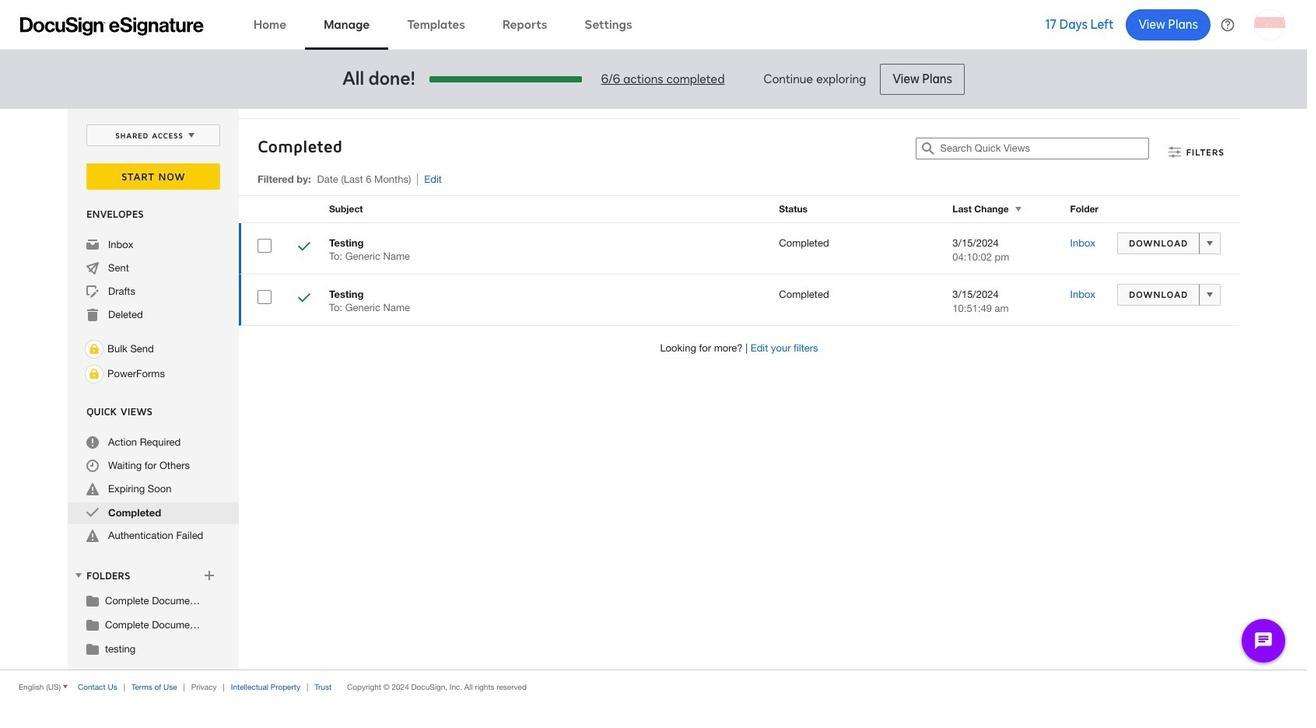 Task type: locate. For each thing, give the bounding box(es) containing it.
view folders image
[[72, 570, 85, 582]]

lock image
[[85, 340, 104, 359], [85, 365, 104, 384]]

folder image
[[86, 619, 99, 631], [86, 643, 99, 655]]

clock image
[[86, 460, 99, 473]]

docusign esignature image
[[20, 17, 204, 35]]

Search Quick Views text field
[[941, 139, 1149, 159]]

sent image
[[86, 262, 99, 275]]

2 folder image from the top
[[86, 643, 99, 655]]

alert image
[[86, 483, 99, 496]]

your uploaded profile image image
[[1255, 9, 1286, 40]]

draft image
[[86, 286, 99, 298]]

folder image
[[86, 595, 99, 607]]

more info region
[[0, 670, 1308, 704]]

1 vertical spatial folder image
[[86, 643, 99, 655]]

1 vertical spatial lock image
[[85, 365, 104, 384]]

0 vertical spatial folder image
[[86, 619, 99, 631]]

action required image
[[86, 437, 99, 449]]

0 vertical spatial lock image
[[85, 340, 104, 359]]

1 lock image from the top
[[85, 340, 104, 359]]



Task type: describe. For each thing, give the bounding box(es) containing it.
completed image
[[298, 241, 311, 255]]

completed image
[[298, 292, 311, 307]]

alert image
[[86, 530, 99, 543]]

trash image
[[86, 309, 99, 322]]

2 lock image from the top
[[85, 365, 104, 384]]

1 folder image from the top
[[86, 619, 99, 631]]

secondary navigation region
[[68, 109, 1244, 670]]

inbox image
[[86, 239, 99, 251]]

completed image
[[86, 507, 99, 519]]



Task type: vqa. For each thing, say whether or not it's contained in the screenshot.
top folder image
yes



